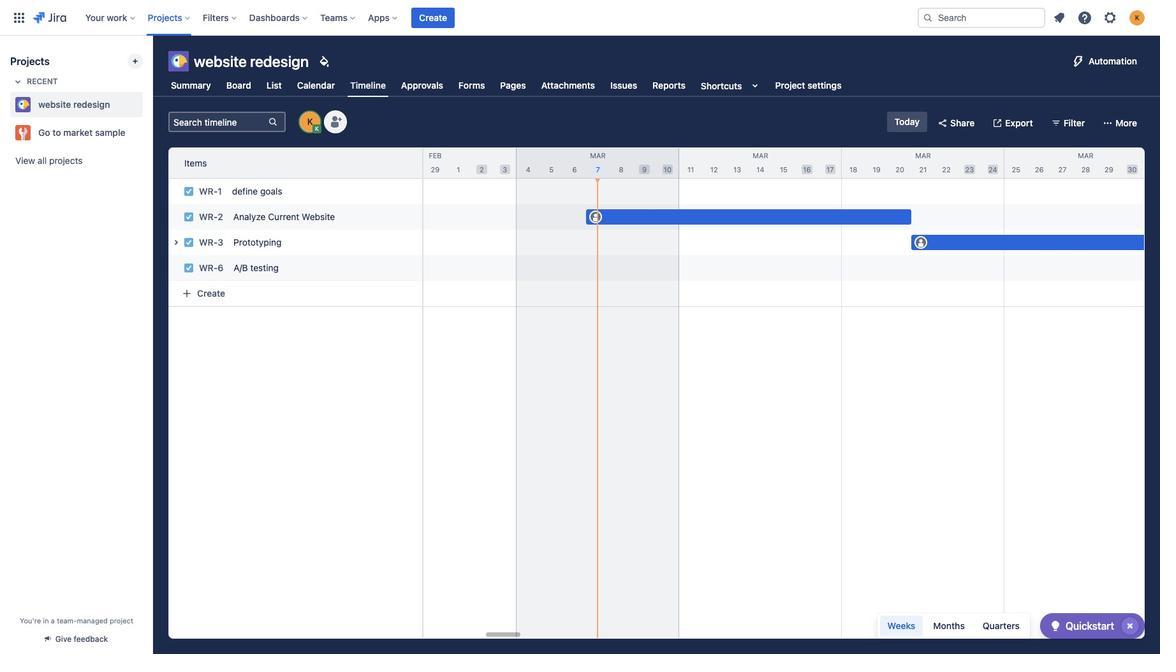 Task type: vqa. For each thing, say whether or not it's contained in the screenshot.
THE GO TO MARKET SAMPLE to the bottom
no



Task type: locate. For each thing, give the bounding box(es) containing it.
2 18 from the left
[[850, 165, 858, 173]]

1 vertical spatial 3
[[218, 237, 223, 248]]

2 wr- from the top
[[199, 211, 218, 222]]

6 inside column header
[[573, 165, 577, 173]]

wr-
[[199, 186, 218, 197], [199, 211, 218, 222], [199, 237, 218, 248], [199, 262, 218, 273]]

go to market sample
[[38, 127, 125, 138]]

feb for feb
[[429, 151, 442, 160]]

6 column header from the left
[[1005, 148, 1161, 178]]

3 left 4 in the left top of the page
[[503, 165, 507, 173]]

2 up wr-3
[[218, 211, 223, 222]]

4 mar from the left
[[1079, 151, 1094, 160]]

list
[[267, 80, 282, 91]]

1 horizontal spatial website redesign
[[194, 52, 309, 70]]

2 29 from the left
[[1105, 165, 1114, 173]]

3 wr- from the top
[[199, 237, 218, 248]]

2 column header from the left
[[354, 148, 517, 178]]

18 left items
[[176, 165, 184, 173]]

cell
[[168, 230, 422, 255]]

create down wr-6 link
[[197, 288, 225, 299]]

mar up 7
[[590, 151, 606, 160]]

18
[[176, 165, 184, 173], [850, 165, 858, 173]]

redesign up list
[[250, 52, 309, 70]]

recent
[[27, 77, 58, 86]]

1 horizontal spatial feb
[[429, 151, 442, 160]]

row group
[[162, 179, 422, 306]]

0 vertical spatial 2
[[480, 165, 484, 173]]

create project image
[[130, 56, 140, 66]]

0 horizontal spatial 3
[[218, 237, 223, 248]]

forms
[[459, 80, 485, 91]]

task image
[[184, 186, 194, 197], [184, 212, 194, 222]]

1 vertical spatial add to starred image
[[139, 125, 154, 140]]

wr-3 link
[[199, 237, 223, 248]]

mar for 7
[[590, 151, 606, 160]]

0 horizontal spatial projects
[[10, 56, 50, 67]]

collapse recent projects image
[[10, 74, 26, 89]]

1 18 from the left
[[176, 165, 184, 173]]

give feedback
[[55, 634, 108, 644]]

export button
[[988, 113, 1041, 133]]

1 vertical spatial website
[[38, 99, 71, 110]]

website down recent
[[38, 99, 71, 110]]

6 inside row
[[218, 262, 224, 273]]

0 vertical spatial website
[[194, 52, 247, 70]]

1 horizontal spatial 3
[[503, 165, 507, 173]]

settings
[[808, 80, 842, 91]]

website redesign link
[[10, 92, 138, 117]]

3 mar from the left
[[916, 151, 931, 160]]

Search field
[[918, 7, 1046, 28]]

filters
[[203, 12, 229, 23]]

website up board
[[194, 52, 247, 70]]

share
[[951, 117, 975, 128]]

banner
[[0, 0, 1161, 36]]

group containing weeks
[[880, 616, 1028, 636]]

apps
[[368, 12, 390, 23]]

items
[[184, 157, 207, 168]]

2 task image from the top
[[184, 212, 194, 222]]

8
[[619, 165, 624, 173]]

1 mar from the left
[[590, 151, 606, 160]]

projects up recent
[[10, 56, 50, 67]]

0 horizontal spatial 18
[[176, 165, 184, 173]]

wr- down 'wr-3' 'link'
[[199, 262, 218, 273]]

website redesign up market
[[38, 99, 110, 110]]

6 left a/b
[[218, 262, 224, 273]]

forms link
[[456, 74, 488, 97]]

wr- inside cell
[[199, 237, 218, 248]]

0 vertical spatial add to starred image
[[139, 97, 154, 112]]

column header
[[191, 148, 354, 178], [354, 148, 517, 178], [517, 148, 680, 178], [680, 148, 842, 178], [842, 148, 1005, 178], [1005, 148, 1161, 178]]

2 mar from the left
[[753, 151, 769, 160]]

1 task image from the top
[[184, 237, 194, 248]]

create button
[[412, 7, 455, 28], [169, 281, 422, 306]]

6
[[573, 165, 577, 173], [218, 262, 224, 273]]

create
[[419, 12, 447, 23], [197, 288, 225, 299]]

months
[[934, 620, 965, 631]]

task image left wr-3
[[184, 237, 194, 248]]

0 vertical spatial task image
[[184, 237, 194, 248]]

wr- down wr-1 link
[[199, 211, 218, 222]]

quarters
[[983, 620, 1020, 631]]

your work button
[[82, 7, 140, 28]]

1 horizontal spatial projects
[[148, 12, 182, 23]]

wr-6 link
[[199, 262, 224, 273]]

19 left 20
[[873, 165, 881, 173]]

0 vertical spatial projects
[[148, 12, 182, 23]]

1 19 from the left
[[199, 165, 207, 173]]

9
[[642, 165, 647, 173]]

add to starred image
[[139, 97, 154, 112], [139, 125, 154, 140]]

row down goals
[[162, 201, 422, 230]]

show child issues image
[[168, 235, 184, 250]]

summary
[[171, 80, 211, 91]]

to
[[53, 127, 61, 138]]

1 wr- from the top
[[199, 186, 218, 197]]

go
[[38, 127, 50, 138]]

2 task image from the top
[[184, 263, 194, 273]]

goals
[[260, 186, 283, 197]]

add to starred image right 'sample'
[[139, 125, 154, 140]]

row down analyze current website
[[162, 227, 422, 255]]

row containing wr-6
[[162, 252, 422, 281]]

2 add to starred image from the top
[[139, 125, 154, 140]]

task image inside cell
[[184, 237, 194, 248]]

create button right apps popup button
[[412, 7, 455, 28]]

26
[[1036, 165, 1044, 173]]

16
[[804, 165, 811, 173]]

1 feb from the left
[[266, 151, 279, 160]]

current
[[268, 211, 299, 222]]

wr-1 link
[[199, 186, 222, 197]]

timeline grid
[[29, 147, 1161, 638]]

mar up '21'
[[916, 151, 931, 160]]

give feedback button
[[38, 629, 116, 650]]

1 vertical spatial task image
[[184, 263, 194, 273]]

list link
[[264, 74, 284, 97]]

projects right work
[[148, 12, 182, 23]]

1 vertical spatial task image
[[184, 212, 194, 222]]

3
[[503, 165, 507, 173], [218, 237, 223, 248]]

1 horizontal spatial 18
[[850, 165, 858, 173]]

tab list
[[161, 74, 852, 97]]

1 task image from the top
[[184, 186, 194, 197]]

feb for feb 19
[[266, 151, 279, 160]]

filters button
[[199, 7, 242, 28]]

22
[[943, 165, 951, 173]]

1 horizontal spatial 6
[[573, 165, 577, 173]]

a/b
[[234, 262, 248, 273]]

0 vertical spatial task image
[[184, 186, 194, 197]]

wr-2
[[199, 211, 223, 222]]

approvals
[[401, 80, 443, 91]]

1 horizontal spatial create
[[419, 12, 447, 23]]

task image for wr-6
[[184, 263, 194, 273]]

pages link
[[498, 74, 529, 97]]

row group inside timeline grid
[[162, 179, 422, 306]]

2 inside column header
[[480, 165, 484, 173]]

check image
[[1048, 618, 1064, 634]]

17
[[827, 165, 834, 173]]

1 horizontal spatial 29
[[1105, 165, 1114, 173]]

feb inside "feb 19"
[[266, 151, 279, 160]]

3 inside cell
[[218, 237, 223, 248]]

project
[[776, 80, 806, 91]]

mar for 21
[[916, 151, 931, 160]]

jira image
[[33, 10, 66, 25], [33, 10, 66, 25]]

wr- for 2
[[199, 211, 218, 222]]

shortcuts button
[[699, 74, 765, 97]]

1 add to starred image from the top
[[139, 97, 154, 112]]

0 horizontal spatial 2
[[218, 211, 223, 222]]

task image
[[184, 237, 194, 248], [184, 263, 194, 273]]

2 feb from the left
[[429, 151, 442, 160]]

task image left wr-2 link
[[184, 212, 194, 222]]

your
[[85, 12, 104, 23]]

reports link
[[650, 74, 688, 97]]

website redesign up board
[[194, 52, 309, 70]]

projects
[[49, 155, 83, 166]]

4 wr- from the top
[[199, 262, 218, 273]]

task image for wr-1
[[184, 186, 194, 197]]

0 horizontal spatial feb
[[266, 151, 279, 160]]

0 vertical spatial create
[[419, 12, 447, 23]]

1 vertical spatial 2
[[218, 211, 223, 222]]

add to starred image for go to market sample
[[139, 125, 154, 140]]

row
[[162, 201, 422, 230], [162, 227, 422, 255], [162, 252, 422, 281], [168, 281, 422, 306]]

1 horizontal spatial 2
[[480, 165, 484, 173]]

group
[[880, 616, 1028, 636]]

0 horizontal spatial 19
[[199, 165, 207, 173]]

shortcuts
[[701, 80, 742, 91]]

0 horizontal spatial 6
[[218, 262, 224, 273]]

1 vertical spatial projects
[[10, 56, 50, 67]]

view
[[15, 155, 35, 166]]

attachments link
[[539, 74, 598, 97]]

task image left wr-6 link
[[184, 263, 194, 273]]

0 vertical spatial 6
[[573, 165, 577, 173]]

row containing wr-3
[[162, 227, 422, 255]]

15
[[780, 165, 788, 173]]

you're in a team-managed project
[[20, 616, 133, 625]]

feb
[[266, 151, 279, 160], [429, 151, 442, 160]]

banner containing your work
[[0, 0, 1161, 36]]

you're
[[20, 616, 41, 625]]

row down testing
[[168, 281, 422, 306]]

2 left 4 in the left top of the page
[[480, 165, 484, 173]]

2 19 from the left
[[873, 165, 881, 173]]

25
[[1012, 165, 1021, 173]]

1 horizontal spatial website
[[194, 52, 247, 70]]

6 right 5
[[573, 165, 577, 173]]

0 vertical spatial create button
[[412, 7, 455, 28]]

3 up wr-6 link
[[218, 237, 223, 248]]

add to starred image down the sidebar navigation icon
[[139, 97, 154, 112]]

row group containing wr-1
[[162, 179, 422, 306]]

0 vertical spatial redesign
[[250, 52, 309, 70]]

0 horizontal spatial website redesign
[[38, 99, 110, 110]]

redesign up "go to market sample"
[[73, 99, 110, 110]]

dashboards
[[249, 12, 300, 23]]

project
[[110, 616, 133, 625]]

mar up 14
[[753, 151, 769, 160]]

wr-1
[[199, 186, 222, 197]]

mar for 14
[[753, 151, 769, 160]]

filter button
[[1046, 113, 1093, 133]]

board
[[226, 80, 251, 91]]

0 horizontal spatial 1
[[218, 186, 222, 197]]

0 horizontal spatial create
[[197, 288, 225, 299]]

1 horizontal spatial redesign
[[250, 52, 309, 70]]

18 inside column header
[[850, 165, 858, 173]]

task image left wr-1
[[184, 186, 194, 197]]

dashboards button
[[245, 7, 313, 28]]

in
[[43, 616, 49, 625]]

19 up wr-1 link
[[199, 165, 207, 173]]

quickstart
[[1066, 620, 1115, 632]]

wr- up wr-2 link
[[199, 186, 218, 197]]

1 horizontal spatial 19
[[873, 165, 881, 173]]

0 horizontal spatial 29
[[431, 165, 440, 173]]

share button
[[933, 113, 983, 133]]

1 vertical spatial 6
[[218, 262, 224, 273]]

prototyping
[[234, 237, 282, 248]]

mar up 28
[[1079, 151, 1094, 160]]

wr- for 6
[[199, 262, 218, 273]]

create right apps popup button
[[419, 12, 447, 23]]

29
[[431, 165, 440, 173], [1105, 165, 1114, 173]]

0 vertical spatial 1
[[457, 165, 460, 173]]

1
[[457, 165, 460, 173], [218, 186, 222, 197]]

row containing wr-2
[[162, 201, 422, 230]]

13
[[734, 165, 742, 173]]

1 column header from the left
[[191, 148, 354, 178]]

row down the prototyping
[[162, 252, 422, 281]]

21
[[920, 165, 927, 173]]

create button down testing
[[169, 281, 422, 306]]

automation button
[[1066, 51, 1145, 71]]

a/b testing
[[234, 262, 279, 273]]

0 horizontal spatial redesign
[[73, 99, 110, 110]]

Search timeline text field
[[170, 113, 267, 131]]

wr- down wr-2
[[199, 237, 218, 248]]

projects inside projects popup button
[[148, 12, 182, 23]]

define goals
[[232, 186, 283, 197]]

cell containing wr-3
[[168, 230, 422, 255]]

18 right 17 at the top
[[850, 165, 858, 173]]

19
[[199, 165, 207, 173], [873, 165, 881, 173]]



Task type: describe. For each thing, give the bounding box(es) containing it.
help image
[[1078, 10, 1093, 25]]

27
[[1059, 165, 1067, 173]]

project settings
[[776, 80, 842, 91]]

sample
[[95, 127, 125, 138]]

today
[[895, 116, 920, 127]]

appswitcher icon image
[[11, 10, 27, 25]]

view all projects link
[[10, 149, 143, 172]]

14
[[757, 165, 765, 173]]

apps button
[[364, 7, 403, 28]]

dismiss quickstart image
[[1121, 616, 1141, 636]]

task image for wr-3
[[184, 237, 194, 248]]

1 vertical spatial 1
[[218, 186, 222, 197]]

set project background image
[[317, 54, 332, 69]]

analyze
[[233, 211, 266, 222]]

1 vertical spatial redesign
[[73, 99, 110, 110]]

weeks
[[888, 620, 916, 631]]

mar for 28
[[1079, 151, 1094, 160]]

create inside primary element
[[419, 12, 447, 23]]

calendar
[[297, 80, 335, 91]]

create button inside primary element
[[412, 7, 455, 28]]

today button
[[887, 112, 928, 132]]

0 vertical spatial 3
[[503, 165, 507, 173]]

7
[[596, 165, 600, 173]]

3 column header from the left
[[517, 148, 680, 178]]

managed
[[77, 616, 108, 625]]

add to starred image for website redesign
[[139, 97, 154, 112]]

issues link
[[608, 74, 640, 97]]

search image
[[923, 12, 934, 23]]

all
[[38, 155, 47, 166]]

automation image
[[1071, 54, 1087, 69]]

quickstart button
[[1041, 613, 1145, 639]]

tab list containing timeline
[[161, 74, 852, 97]]

1 vertical spatial website redesign
[[38, 99, 110, 110]]

cell inside timeline grid
[[168, 230, 422, 255]]

testing
[[250, 262, 279, 273]]

attachments
[[542, 80, 595, 91]]

0 vertical spatial website redesign
[[194, 52, 309, 70]]

settings image
[[1103, 10, 1119, 25]]

11
[[688, 165, 695, 173]]

wr- for 1
[[199, 186, 218, 197]]

0 horizontal spatial website
[[38, 99, 71, 110]]

your work
[[85, 12, 127, 23]]

1 vertical spatial create
[[197, 288, 225, 299]]

12
[[711, 165, 718, 173]]

5
[[550, 165, 554, 173]]

give
[[55, 634, 72, 644]]

approvals link
[[399, 74, 446, 97]]

board link
[[224, 74, 254, 97]]

4 column header from the left
[[680, 148, 842, 178]]

summary link
[[168, 74, 214, 97]]

feedback
[[74, 634, 108, 644]]

23
[[966, 165, 975, 173]]

reports
[[653, 80, 686, 91]]

timeline
[[350, 80, 386, 91]]

add people image
[[328, 114, 343, 130]]

feb 19
[[199, 151, 279, 173]]

more
[[1116, 117, 1138, 128]]

19 inside "feb 19"
[[199, 165, 207, 173]]

projects button
[[144, 7, 195, 28]]

4
[[526, 165, 531, 173]]

team-
[[57, 616, 77, 625]]

project settings link
[[773, 74, 845, 97]]

wr-2 link
[[199, 211, 223, 222]]

1 vertical spatial create button
[[169, 281, 422, 306]]

task image for wr-2
[[184, 212, 194, 222]]

24
[[989, 165, 998, 173]]

wr-3
[[199, 237, 223, 248]]

a
[[51, 616, 55, 625]]

sidebar navigation image
[[139, 51, 167, 77]]

1 horizontal spatial 1
[[457, 165, 460, 173]]

items row group
[[168, 147, 422, 179]]

primary element
[[8, 0, 908, 35]]

30
[[1128, 165, 1137, 173]]

wr- for 3
[[199, 237, 218, 248]]

go to market sample link
[[10, 120, 138, 145]]

work
[[107, 12, 127, 23]]

your profile and settings image
[[1130, 10, 1145, 25]]

calendar link
[[295, 74, 338, 97]]

pages
[[501, 80, 526, 91]]

row inside row group
[[168, 281, 422, 306]]

more button
[[1098, 113, 1145, 133]]

notifications image
[[1052, 10, 1068, 25]]

wr-6
[[199, 262, 224, 273]]

10
[[664, 165, 672, 173]]

teams button
[[317, 7, 361, 28]]

define
[[232, 186, 258, 197]]

5 column header from the left
[[842, 148, 1005, 178]]

quarters button
[[976, 616, 1028, 636]]

28
[[1082, 165, 1091, 173]]

website
[[302, 211, 335, 222]]

issues
[[611, 80, 638, 91]]

teams
[[320, 12, 348, 23]]

1 29 from the left
[[431, 165, 440, 173]]

column header containing feb 19
[[191, 148, 354, 178]]

analyze current website
[[233, 211, 335, 222]]

column header containing feb
[[354, 148, 517, 178]]

months button
[[926, 616, 973, 636]]

view all projects
[[15, 155, 83, 166]]

market
[[63, 127, 93, 138]]



